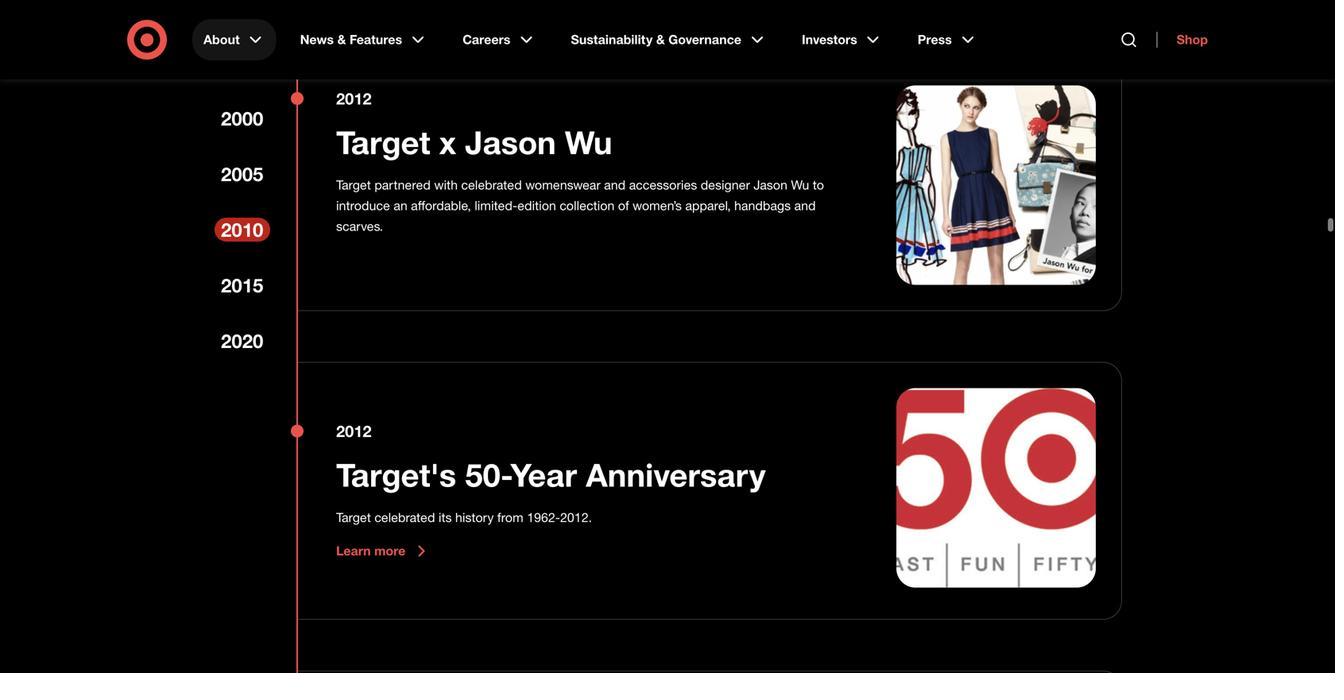 Task type: locate. For each thing, give the bounding box(es) containing it.
1 horizontal spatial &
[[656, 32, 665, 47]]

1 horizontal spatial and
[[794, 198, 816, 213]]

& right news
[[337, 32, 346, 47]]

celebrated up limited-
[[461, 177, 522, 193]]

target
[[336, 123, 430, 162], [336, 177, 371, 193], [336, 510, 371, 525]]

news & features link
[[289, 19, 439, 60]]

designer
[[701, 177, 750, 193]]

celebrated up more
[[374, 510, 435, 525]]

2020 link
[[215, 329, 270, 353]]

and up of
[[604, 177, 626, 193]]

0 vertical spatial celebrated
[[461, 177, 522, 193]]

investors link
[[791, 19, 894, 60]]

celebrated inside "target partnered with celebrated womenswear and accessories designer jason wu to introduce an affordable, limited-edition collection of women's apparel, handbags and scarves."
[[461, 177, 522, 193]]

&
[[337, 32, 346, 47], [656, 32, 665, 47]]

partnered
[[374, 177, 431, 193]]

a person wearing a blue dress image
[[896, 85, 1096, 285]]

target up introduce
[[336, 177, 371, 193]]

0 vertical spatial and
[[604, 177, 626, 193]]

1 & from the left
[[337, 32, 346, 47]]

handbags
[[734, 198, 791, 213]]

1 target from the top
[[336, 123, 430, 162]]

2 vertical spatial target
[[336, 510, 371, 525]]

jason
[[465, 123, 556, 162], [754, 177, 787, 193]]

2015 link
[[215, 273, 270, 297]]

1 vertical spatial wu
[[791, 177, 809, 193]]

target celebrated its history from 1962-2012.
[[336, 510, 596, 525]]

& for governance
[[656, 32, 665, 47]]

2005 link
[[215, 162, 270, 186]]

0 vertical spatial 2012
[[336, 89, 372, 108]]

wu up womenswear
[[565, 123, 612, 162]]

2 2012 from the top
[[336, 422, 372, 441]]

sustainability & governance
[[571, 32, 741, 47]]

careers
[[463, 32, 510, 47]]

wu
[[565, 123, 612, 162], [791, 177, 809, 193]]

2 target from the top
[[336, 177, 371, 193]]

2012 down news & features
[[336, 89, 372, 108]]

1 vertical spatial jason
[[754, 177, 787, 193]]

1 vertical spatial 2012
[[336, 422, 372, 441]]

news & features
[[300, 32, 402, 47]]

2 & from the left
[[656, 32, 665, 47]]

more
[[374, 543, 406, 559]]

and down to on the top of page
[[794, 198, 816, 213]]

limited-
[[475, 198, 517, 213]]

1 vertical spatial and
[[794, 198, 816, 213]]

1 vertical spatial celebrated
[[374, 510, 435, 525]]

0 vertical spatial target
[[336, 123, 430, 162]]

jason up "handbags"
[[754, 177, 787, 193]]

3 target from the top
[[336, 510, 371, 525]]

& left governance
[[656, 32, 665, 47]]

2012 up target's
[[336, 422, 372, 441]]

0 horizontal spatial celebrated
[[374, 510, 435, 525]]

target up partnered
[[336, 123, 430, 162]]

1 vertical spatial target
[[336, 177, 371, 193]]

1 2012 from the top
[[336, 89, 372, 108]]

2012
[[336, 89, 372, 108], [336, 422, 372, 441]]

and
[[604, 177, 626, 193], [794, 198, 816, 213]]

women's
[[633, 198, 682, 213]]

an
[[394, 198, 407, 213]]

womenswear
[[525, 177, 601, 193]]

target up "learn"
[[336, 510, 371, 525]]

celebrated
[[461, 177, 522, 193], [374, 510, 435, 525]]

2012 for target partnered with celebrated womenswear and accessories designer jason wu to introduce an affordable, limited-edition collection of women's apparel, handbags and scarves.
[[336, 89, 372, 108]]

1 horizontal spatial wu
[[791, 177, 809, 193]]

0 horizontal spatial &
[[337, 32, 346, 47]]

0 vertical spatial wu
[[565, 123, 612, 162]]

target inside "target partnered with celebrated womenswear and accessories designer jason wu to introduce an affordable, limited-edition collection of women's apparel, handbags and scarves."
[[336, 177, 371, 193]]

press
[[918, 32, 952, 47]]

2005
[[221, 163, 263, 186]]

anniversary
[[586, 456, 766, 494]]

shop
[[1177, 32, 1208, 47]]

target partnered with celebrated womenswear and accessories designer jason wu to introduce an affordable, limited-edition collection of women's apparel, handbags and scarves.
[[336, 177, 824, 234]]

wu left to on the top of page
[[791, 177, 809, 193]]

1 horizontal spatial jason
[[754, 177, 787, 193]]

1 horizontal spatial celebrated
[[461, 177, 522, 193]]

0 vertical spatial jason
[[465, 123, 556, 162]]

with
[[434, 177, 458, 193]]

wu inside "target partnered with celebrated womenswear and accessories designer jason wu to introduce an affordable, limited-edition collection of women's apparel, handbags and scarves."
[[791, 177, 809, 193]]

50-
[[465, 456, 511, 494]]

jason right x
[[465, 123, 556, 162]]



Task type: describe. For each thing, give the bounding box(es) containing it.
about
[[203, 32, 240, 47]]

edition
[[517, 198, 556, 213]]

target's
[[336, 456, 456, 494]]

& for features
[[337, 32, 346, 47]]

its
[[439, 510, 452, 525]]

0 horizontal spatial and
[[604, 177, 626, 193]]

x
[[439, 123, 456, 162]]

2010
[[221, 218, 263, 241]]

target for target celebrated its history from 1962-2012.
[[336, 510, 371, 525]]

jason inside "target partnered with celebrated womenswear and accessories designer jason wu to introduce an affordable, limited-edition collection of women's apparel, handbags and scarves."
[[754, 177, 787, 193]]

target's 50-year anniversary
[[336, 456, 766, 494]]

0 horizontal spatial jason
[[465, 123, 556, 162]]

to
[[813, 177, 824, 193]]

target for target partnered with celebrated womenswear and accessories designer jason wu to introduce an affordable, limited-edition collection of women's apparel, handbags and scarves.
[[336, 177, 371, 193]]

from
[[497, 510, 523, 525]]

learn
[[336, 543, 371, 559]]

logo, company name image
[[896, 388, 1096, 588]]

2020
[[221, 329, 263, 352]]

apparel,
[[685, 198, 731, 213]]

year
[[511, 456, 577, 494]]

about link
[[192, 19, 276, 60]]

of
[[618, 198, 629, 213]]

target x jason wu
[[336, 123, 612, 162]]

governance
[[668, 32, 741, 47]]

2000
[[221, 107, 263, 130]]

investors
[[802, 32, 857, 47]]

target for target x jason wu
[[336, 123, 430, 162]]

2012 for target celebrated its history from 1962-2012.
[[336, 422, 372, 441]]

sustainability
[[571, 32, 653, 47]]

1962-
[[527, 510, 560, 525]]

learn more
[[336, 543, 406, 559]]

affordable,
[[411, 198, 471, 213]]

features
[[350, 32, 402, 47]]

2000 link
[[215, 106, 270, 130]]

collection
[[560, 198, 615, 213]]

2015
[[221, 274, 263, 297]]

history
[[455, 510, 494, 525]]

careers link
[[451, 19, 547, 60]]

0 horizontal spatial wu
[[565, 123, 612, 162]]

target's 50-year anniversary button
[[336, 455, 766, 495]]

introduce
[[336, 198, 390, 213]]

2010 link
[[215, 218, 270, 242]]

press link
[[907, 19, 988, 60]]

sustainability & governance link
[[560, 19, 778, 60]]

shop link
[[1157, 32, 1208, 48]]

2012.
[[560, 510, 592, 525]]

scarves.
[[336, 219, 383, 234]]

news
[[300, 32, 334, 47]]

accessories
[[629, 177, 697, 193]]

learn more button
[[336, 542, 431, 561]]



Task type: vqa. For each thing, say whether or not it's contained in the screenshot.
Investors
yes



